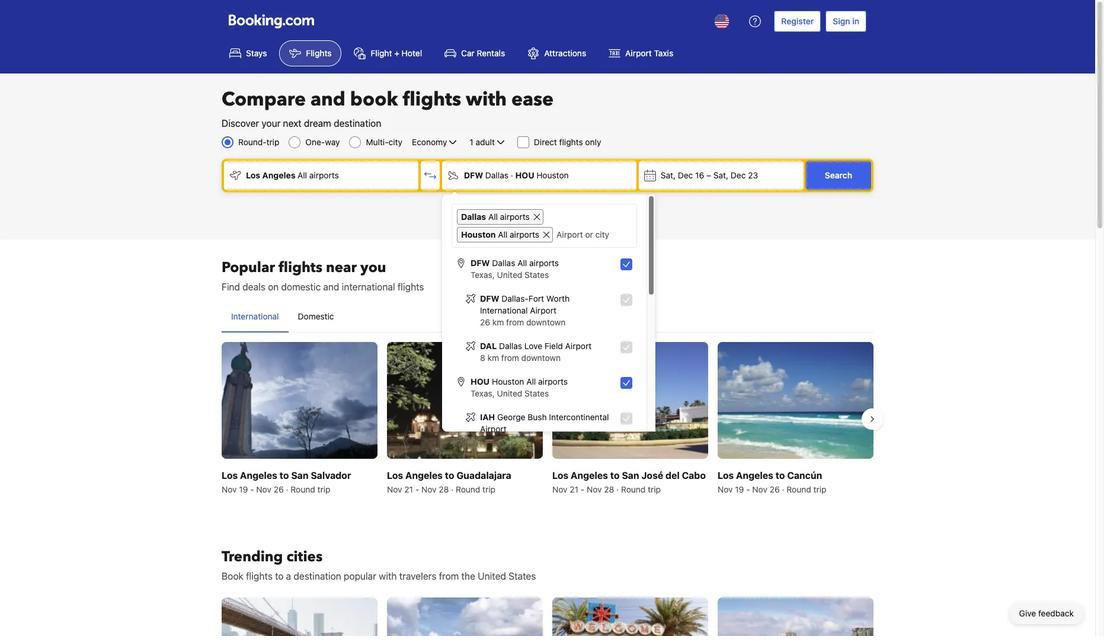 Task type: locate. For each thing, give the bounding box(es) containing it.
hou down direct
[[516, 170, 535, 180]]

0 horizontal spatial san
[[291, 470, 309, 481]]

united for houston
[[497, 388, 523, 398]]

tab list containing international
[[222, 301, 874, 333]]

international down deals
[[231, 311, 279, 321]]

3 round from the left
[[621, 485, 646, 495]]

1 vertical spatial hou
[[471, 377, 490, 387]]

1 san from the left
[[291, 470, 309, 481]]

los for los angeles
[[246, 170, 260, 180]]

adult
[[476, 137, 495, 147]]

to inside los angeles to cancún nov 19 - nov 26 · round trip
[[776, 470, 785, 481]]

on
[[268, 282, 279, 292]]

states inside dfw dallas all airports texas, united states
[[525, 270, 549, 280]]

dal
[[480, 341, 497, 351]]

26 inside los angeles to san salvador nov 19 - nov 26 · round trip
[[274, 485, 284, 495]]

sat,
[[661, 170, 676, 180], [714, 170, 729, 180]]

compare and book flights with ease discover your next dream destination
[[222, 87, 554, 129]]

all down houston all airports
[[518, 258, 527, 268]]

round down guadalajara
[[456, 485, 481, 495]]

3 nov from the left
[[387, 485, 402, 495]]

hou inside hou houston all airports texas, united states
[[471, 377, 490, 387]]

trip inside los angeles to san salvador nov 19 - nov 26 · round trip
[[318, 485, 331, 495]]

2 vertical spatial united
[[478, 571, 506, 582]]

dallas right dal
[[499, 341, 522, 351]]

4 round from the left
[[787, 485, 812, 495]]

· inside los angeles to san salvador nov 19 - nov 26 · round trip
[[286, 485, 289, 495]]

round-
[[238, 137, 267, 147]]

0 horizontal spatial with
[[379, 571, 397, 582]]

flights up economy
[[403, 87, 461, 113]]

all for dallas
[[518, 258, 527, 268]]

dallas for dal dallas love field airport 8 km from downtown
[[499, 341, 522, 351]]

0 vertical spatial and
[[311, 87, 346, 113]]

23
[[748, 170, 758, 180]]

19
[[239, 485, 248, 495], [735, 485, 744, 495]]

houston all airports
[[461, 229, 540, 240]]

downtown up field
[[527, 317, 566, 327]]

1 horizontal spatial 28
[[604, 485, 615, 495]]

1 horizontal spatial with
[[466, 87, 507, 113]]

dfw for dfw dallas all airports texas, united states
[[471, 258, 490, 268]]

km
[[493, 317, 504, 327], [488, 353, 499, 363]]

trip down the cancún
[[814, 485, 827, 495]]

angeles inside los angeles to san salvador nov 19 - nov 26 · round trip
[[240, 470, 277, 481]]

1 vertical spatial and
[[323, 282, 339, 292]]

from inside trending cities book flights to a destination popular with travelers from the united states
[[439, 571, 459, 582]]

dallas inside the dal dallas love field airport 8 km from downtown
[[499, 341, 522, 351]]

round inside los angeles to san salvador nov 19 - nov 26 · round trip
[[291, 485, 315, 495]]

0 horizontal spatial international
[[231, 311, 279, 321]]

round inside los angeles to san josé del cabo nov 21 - nov 28 · round trip
[[621, 485, 646, 495]]

2 vertical spatial houston
[[492, 377, 524, 387]]

· inside los angeles to cancún nov 19 - nov 26 · round trip
[[782, 485, 785, 495]]

destination inside trending cities book flights to a destination popular with travelers from the united states
[[294, 571, 341, 582]]

angeles for los angeles to san josé del cabo
[[571, 470, 608, 481]]

states inside trending cities book flights to a destination popular with travelers from the united states
[[509, 571, 536, 582]]

airports down the dal dallas love field airport 8 km from downtown
[[538, 377, 568, 387]]

los inside los angeles to cancún nov 19 - nov 26 · round trip
[[718, 470, 734, 481]]

houston down dallas all airports
[[461, 229, 496, 240]]

from left the
[[439, 571, 459, 582]]

trending cities book flights to a destination popular with travelers from the united states
[[222, 547, 536, 582]]

1 horizontal spatial 26
[[480, 317, 490, 327]]

and up dream
[[311, 87, 346, 113]]

dfw for dfw
[[480, 294, 500, 304]]

1 horizontal spatial 21
[[570, 485, 579, 495]]

sat, dec 16 – sat, dec 23 button
[[639, 161, 804, 190]]

airports
[[309, 170, 339, 180], [500, 212, 530, 222], [510, 229, 540, 240], [530, 258, 559, 268], [538, 377, 568, 387]]

2 28 from the left
[[604, 485, 615, 495]]

dec left 16
[[678, 170, 693, 180]]

airports up houston all airports
[[500, 212, 530, 222]]

airport
[[626, 48, 652, 58], [530, 305, 557, 315], [565, 341, 592, 351], [480, 424, 507, 434]]

to left 'josé' in the bottom right of the page
[[611, 470, 620, 481]]

los
[[246, 170, 260, 180], [222, 470, 238, 481], [387, 470, 403, 481], [553, 470, 569, 481], [718, 470, 734, 481]]

airports down 'one-way'
[[309, 170, 339, 180]]

states inside hou houston all airports texas, united states
[[525, 388, 549, 398]]

united right the
[[478, 571, 506, 582]]

cancún
[[788, 470, 823, 481]]

states for dallas
[[525, 270, 549, 280]]

to left salvador
[[280, 470, 289, 481]]

1 vertical spatial km
[[488, 353, 499, 363]]

2 vertical spatial states
[[509, 571, 536, 582]]

1 horizontal spatial 19
[[735, 485, 744, 495]]

2 dec from the left
[[731, 170, 746, 180]]

1 horizontal spatial hou
[[516, 170, 535, 180]]

1 19 from the left
[[239, 485, 248, 495]]

and inside compare and book flights with ease discover your next dream destination
[[311, 87, 346, 113]]

4 - from the left
[[747, 485, 750, 495]]

1 vertical spatial states
[[525, 388, 549, 398]]

angeles for los angeles to cancún
[[736, 470, 774, 481]]

texas, for dfw
[[471, 270, 495, 280]]

with right the popular
[[379, 571, 397, 582]]

km right 8
[[488, 353, 499, 363]]

texas, down houston all airports
[[471, 270, 495, 280]]

1 horizontal spatial international
[[480, 305, 528, 315]]

0 vertical spatial with
[[466, 87, 507, 113]]

los angeles to san salvador nov 19 - nov 26 · round trip
[[222, 470, 351, 495]]

register link
[[775, 11, 821, 32]]

nov
[[222, 485, 237, 495], [256, 485, 272, 495], [387, 485, 402, 495], [422, 485, 437, 495], [553, 485, 568, 495], [587, 485, 602, 495], [718, 485, 733, 495], [753, 485, 768, 495]]

1 round from the left
[[291, 485, 315, 495]]

texas, inside dfw dallas all airports texas, united states
[[471, 270, 495, 280]]

los inside los angeles to guadalajara nov 21 - nov 28 · round trip
[[387, 470, 403, 481]]

sat, dec 16 – sat, dec 23
[[661, 170, 758, 180]]

all for houston
[[527, 377, 536, 387]]

2 horizontal spatial 26
[[770, 485, 780, 495]]

trip down guadalajara
[[483, 485, 496, 495]]

0 vertical spatial states
[[525, 270, 549, 280]]

salvador
[[311, 470, 351, 481]]

trip inside los angeles to guadalajara nov 21 - nov 28 · round trip
[[483, 485, 496, 495]]

to left guadalajara
[[445, 470, 455, 481]]

1 - from the left
[[250, 485, 254, 495]]

united inside hou houston all airports texas, united states
[[497, 388, 523, 398]]

3 - from the left
[[581, 485, 585, 495]]

states right the
[[509, 571, 536, 582]]

dfw dallas · hou houston
[[464, 170, 569, 180]]

to left a
[[275, 571, 284, 582]]

2 19 from the left
[[735, 485, 744, 495]]

flights
[[306, 48, 332, 58]]

1
[[470, 137, 474, 147]]

airport inside the dallas-fort worth international airport
[[530, 305, 557, 315]]

1 28 from the left
[[439, 485, 449, 495]]

to inside los angeles to san salvador nov 19 - nov 26 · round trip
[[280, 470, 289, 481]]

7 nov from the left
[[718, 485, 733, 495]]

0 vertical spatial downtown
[[527, 317, 566, 327]]

1 horizontal spatial sat,
[[714, 170, 729, 180]]

0 vertical spatial texas,
[[471, 270, 495, 280]]

to inside los angeles to san josé del cabo nov 21 - nov 28 · round trip
[[611, 470, 620, 481]]

round down salvador
[[291, 485, 315, 495]]

dfw down the '1'
[[464, 170, 483, 180]]

+
[[394, 48, 400, 58]]

trip inside los angeles to san josé del cabo nov 21 - nov 28 · round trip
[[648, 485, 661, 495]]

0 vertical spatial houston
[[537, 170, 569, 180]]

city
[[389, 137, 403, 147]]

and down near
[[323, 282, 339, 292]]

to for nov
[[280, 470, 289, 481]]

los inside los angeles to san josé del cabo nov 21 - nov 28 · round trip
[[553, 470, 569, 481]]

1 horizontal spatial dec
[[731, 170, 746, 180]]

angeles
[[262, 170, 296, 180], [240, 470, 277, 481], [406, 470, 443, 481], [571, 470, 608, 481], [736, 470, 774, 481]]

dallas inside dfw dallas all airports texas, united states
[[492, 258, 516, 268]]

1 vertical spatial with
[[379, 571, 397, 582]]

trip down your
[[267, 137, 280, 147]]

· inside los angeles to guadalajara nov 21 - nov 28 · round trip
[[451, 485, 454, 495]]

dfw for dfw dallas · hou houston
[[464, 170, 483, 180]]

search button
[[806, 161, 872, 190]]

km up dal
[[493, 317, 504, 327]]

car rentals link
[[435, 40, 515, 66]]

angeles inside los angeles to cancún nov 19 - nov 26 · round trip
[[736, 470, 774, 481]]

dfw left dallas- in the top left of the page
[[480, 294, 500, 304]]

dallas down houston all airports
[[492, 258, 516, 268]]

los for los angeles to san salvador
[[222, 470, 238, 481]]

san left salvador
[[291, 470, 309, 481]]

2 round from the left
[[456, 485, 481, 495]]

destination down cities
[[294, 571, 341, 582]]

flights
[[403, 87, 461, 113], [560, 137, 583, 147], [279, 258, 323, 278], [398, 282, 424, 292], [246, 571, 273, 582]]

angeles for los angeles
[[262, 170, 296, 180]]

united inside dfw dallas all airports texas, united states
[[497, 270, 523, 280]]

texas, inside hou houston all airports texas, united states
[[471, 388, 495, 398]]

hou
[[516, 170, 535, 180], [471, 377, 490, 387]]

0 vertical spatial destination
[[334, 118, 381, 129]]

trip
[[267, 137, 280, 147], [318, 485, 331, 495], [483, 485, 496, 495], [648, 485, 661, 495], [814, 485, 827, 495]]

united up dallas- in the top left of the page
[[497, 270, 523, 280]]

angeles inside los angeles to san josé del cabo nov 21 - nov 28 · round trip
[[571, 470, 608, 481]]

rentals
[[477, 48, 505, 58]]

dfw inside dfw dallas all airports texas, united states
[[471, 258, 490, 268]]

0 horizontal spatial 26
[[274, 485, 284, 495]]

international inside the dallas-fort worth international airport
[[480, 305, 528, 315]]

direct flights only
[[534, 137, 602, 147]]

1 texas, from the top
[[471, 270, 495, 280]]

all inside hou houston all airports texas, united states
[[527, 377, 536, 387]]

airports for angeles
[[309, 170, 339, 180]]

airports inside dfw dallas all airports texas, united states
[[530, 258, 559, 268]]

dallas
[[486, 170, 509, 180], [461, 212, 486, 222], [492, 258, 516, 268], [499, 341, 522, 351]]

0 horizontal spatial hou
[[471, 377, 490, 387]]

you
[[361, 258, 386, 278]]

flights down trending
[[246, 571, 273, 582]]

to inside trending cities book flights to a destination popular with travelers from the united states
[[275, 571, 284, 582]]

2 texas, from the top
[[471, 388, 495, 398]]

airports up fort
[[530, 258, 559, 268]]

0 horizontal spatial 28
[[439, 485, 449, 495]]

to left the cancún
[[776, 470, 785, 481]]

26
[[480, 317, 490, 327], [274, 485, 284, 495], [770, 485, 780, 495]]

all down the one-
[[298, 170, 307, 180]]

downtown down love
[[522, 353, 561, 363]]

all for angeles
[[298, 170, 307, 180]]

from down the dallas-fort worth international airport on the top
[[506, 317, 524, 327]]

19 inside los angeles to san salvador nov 19 - nov 26 · round trip
[[239, 485, 248, 495]]

give
[[1020, 608, 1037, 618]]

dfw
[[464, 170, 483, 180], [471, 258, 490, 268], [480, 294, 500, 304]]

1 dec from the left
[[678, 170, 693, 180]]

all
[[298, 170, 307, 180], [489, 212, 498, 222], [498, 229, 508, 240], [518, 258, 527, 268], [527, 377, 536, 387]]

los angeles to guadalajara image
[[387, 342, 543, 459]]

round down the cancún
[[787, 485, 812, 495]]

0 horizontal spatial sat,
[[661, 170, 676, 180]]

airport inside george bush intercontinental airport
[[480, 424, 507, 434]]

from
[[506, 317, 524, 327], [502, 353, 519, 363], [439, 571, 459, 582]]

2 vertical spatial from
[[439, 571, 459, 582]]

1 vertical spatial downtown
[[522, 353, 561, 363]]

flights up domestic
[[279, 258, 323, 278]]

san inside los angeles to san josé del cabo nov 21 - nov 28 · round trip
[[622, 470, 640, 481]]

dallas-
[[502, 294, 529, 304]]

airport right field
[[565, 341, 592, 351]]

your
[[262, 118, 281, 129]]

multi-
[[366, 137, 389, 147]]

from right 8
[[502, 353, 519, 363]]

round
[[291, 485, 315, 495], [456, 485, 481, 495], [621, 485, 646, 495], [787, 485, 812, 495]]

san left 'josé' in the bottom right of the page
[[622, 470, 640, 481]]

los angeles to san josé del cabo nov 21 - nov 28 · round trip
[[553, 470, 706, 495]]

united
[[497, 270, 523, 280], [497, 388, 523, 398], [478, 571, 506, 582]]

1 nov from the left
[[222, 485, 237, 495]]

book
[[350, 87, 398, 113]]

28 inside los angeles to guadalajara nov 21 - nov 28 · round trip
[[439, 485, 449, 495]]

1 horizontal spatial san
[[622, 470, 640, 481]]

1 vertical spatial dfw
[[471, 258, 490, 268]]

international inside international button
[[231, 311, 279, 321]]

from inside the dal dallas love field airport 8 km from downtown
[[502, 353, 519, 363]]

angeles inside los angeles to guadalajara nov 21 - nov 28 · round trip
[[406, 470, 443, 481]]

texas, up iah
[[471, 388, 495, 398]]

angeles for los angeles to san salvador
[[240, 470, 277, 481]]

houston up george
[[492, 377, 524, 387]]

dec left 23 on the top
[[731, 170, 746, 180]]

press enter to select airport, and then press spacebar to add another airport element
[[452, 253, 637, 636]]

2 vertical spatial dfw
[[480, 294, 500, 304]]

worth
[[547, 294, 570, 304]]

airports inside hou houston all airports texas, united states
[[538, 377, 568, 387]]

taxis
[[654, 48, 674, 58]]

dfw down houston all airports
[[471, 258, 490, 268]]

san inside los angeles to san salvador nov 19 - nov 26 · round trip
[[291, 470, 309, 481]]

one-way
[[306, 137, 340, 147]]

houston down direct
[[537, 170, 569, 180]]

2 - from the left
[[416, 485, 419, 495]]

0 horizontal spatial dec
[[678, 170, 693, 180]]

destination up multi-
[[334, 118, 381, 129]]

dallas up houston all airports
[[461, 212, 486, 222]]

domestic button
[[289, 301, 344, 332]]

car
[[461, 48, 475, 58]]

all inside dfw dallas all airports texas, united states
[[518, 258, 527, 268]]

states
[[525, 270, 549, 280], [525, 388, 549, 398], [509, 571, 536, 582]]

dallas down '1 adult' dropdown button on the top left
[[486, 170, 509, 180]]

tab list
[[222, 301, 874, 333]]

flights right international
[[398, 282, 424, 292]]

los inside los angeles to san salvador nov 19 - nov 26 · round trip
[[222, 470, 238, 481]]

hou down 8
[[471, 377, 490, 387]]

1 vertical spatial from
[[502, 353, 519, 363]]

way
[[325, 137, 340, 147]]

with
[[466, 87, 507, 113], [379, 571, 397, 582]]

airport down iah
[[480, 424, 507, 434]]

downtown
[[527, 317, 566, 327], [522, 353, 561, 363]]

international down dallas- in the top left of the page
[[480, 305, 528, 315]]

sat, right – at the top of page
[[714, 170, 729, 180]]

dallas for dfw dallas · hou houston
[[486, 170, 509, 180]]

21
[[405, 485, 413, 495], [570, 485, 579, 495]]

·
[[511, 170, 513, 180], [286, 485, 289, 495], [451, 485, 454, 495], [617, 485, 619, 495], [782, 485, 785, 495]]

to inside los angeles to guadalajara nov 21 - nov 28 · round trip
[[445, 470, 455, 481]]

0 vertical spatial dfw
[[464, 170, 483, 180]]

2 21 from the left
[[570, 485, 579, 495]]

21 inside los angeles to guadalajara nov 21 - nov 28 · round trip
[[405, 485, 413, 495]]

1 vertical spatial texas,
[[471, 388, 495, 398]]

trip down 'josé' in the bottom right of the page
[[648, 485, 661, 495]]

angeles for los angeles to guadalajara
[[406, 470, 443, 481]]

1 vertical spatial destination
[[294, 571, 341, 582]]

0 vertical spatial united
[[497, 270, 523, 280]]

los angeles all airports
[[246, 170, 339, 180]]

united up george
[[497, 388, 523, 398]]

0 horizontal spatial 19
[[239, 485, 248, 495]]

all down the dal dallas love field airport 8 km from downtown
[[527, 377, 536, 387]]

0 vertical spatial hou
[[516, 170, 535, 180]]

km inside the dal dallas love field airport 8 km from downtown
[[488, 353, 499, 363]]

airport down fort
[[530, 305, 557, 315]]

2 san from the left
[[622, 470, 640, 481]]

trending
[[222, 547, 283, 567]]

and inside popular flights near you find deals on domestic and international flights
[[323, 282, 339, 292]]

- inside los angeles to guadalajara nov 21 - nov 28 · round trip
[[416, 485, 419, 495]]

round down 'josé' in the bottom right of the page
[[621, 485, 646, 495]]

los angeles to san salvador image
[[222, 342, 378, 459]]

states up fort
[[525, 270, 549, 280]]

1 21 from the left
[[405, 485, 413, 495]]

1 vertical spatial united
[[497, 388, 523, 398]]

trip down salvador
[[318, 485, 331, 495]]

flights inside trending cities book flights to a destination popular with travelers from the united states
[[246, 571, 273, 582]]

with up adult at top
[[466, 87, 507, 113]]

give feedback
[[1020, 608, 1074, 618]]

0 horizontal spatial 21
[[405, 485, 413, 495]]

airports down dallas all airports
[[510, 229, 540, 240]]

states up bush
[[525, 388, 549, 398]]

8
[[480, 353, 486, 363]]

sat, left 16
[[661, 170, 676, 180]]

region
[[212, 337, 884, 501]]

booking.com logo image
[[229, 14, 314, 28], [229, 14, 314, 28]]



Task type: describe. For each thing, give the bounding box(es) containing it.
register
[[782, 16, 814, 26]]

economy
[[412, 137, 447, 147]]

hotel
[[402, 48, 422, 58]]

8 nov from the left
[[753, 485, 768, 495]]

los for los angeles to cancún
[[718, 470, 734, 481]]

16
[[696, 170, 705, 180]]

deals
[[243, 282, 266, 292]]

1 vertical spatial houston
[[461, 229, 496, 240]]

iah
[[480, 412, 495, 422]]

21 inside los angeles to san josé del cabo nov 21 - nov 28 · round trip
[[570, 485, 579, 495]]

los angeles to cancún nov 19 - nov 26 · round trip
[[718, 470, 827, 495]]

–
[[707, 170, 712, 180]]

- inside los angeles to san josé del cabo nov 21 - nov 28 · round trip
[[581, 485, 585, 495]]

ease
[[512, 87, 554, 113]]

josé
[[642, 470, 664, 481]]

dallas all airports
[[461, 212, 530, 222]]

2 nov from the left
[[256, 485, 272, 495]]

guadalajara
[[457, 470, 512, 481]]

5 nov from the left
[[553, 485, 568, 495]]

domestic
[[281, 282, 321, 292]]

states for houston
[[525, 388, 549, 398]]

cities
[[287, 547, 323, 567]]

popular
[[344, 571, 377, 582]]

airports for houston
[[538, 377, 568, 387]]

to for 21
[[445, 470, 455, 481]]

domestic
[[298, 311, 334, 321]]

dream
[[304, 118, 331, 129]]

one-
[[306, 137, 325, 147]]

4 nov from the left
[[422, 485, 437, 495]]

28 inside los angeles to san josé del cabo nov 21 - nov 28 · round trip
[[604, 485, 615, 495]]

all up houston all airports
[[489, 212, 498, 222]]

del
[[666, 470, 680, 481]]

fort
[[529, 294, 544, 304]]

bush
[[528, 412, 547, 422]]

sign
[[833, 16, 851, 26]]

only
[[586, 137, 602, 147]]

compare
[[222, 87, 306, 113]]

los for los angeles to guadalajara
[[387, 470, 403, 481]]

attractions link
[[518, 40, 597, 66]]

dal dallas love field airport 8 km from downtown
[[480, 341, 592, 363]]

popular flights near you find deals on domestic and international flights
[[222, 258, 424, 292]]

united inside trending cities book flights to a destination popular with travelers from the united states
[[478, 571, 506, 582]]

0 vertical spatial km
[[493, 317, 504, 327]]

destination inside compare and book flights with ease discover your next dream destination
[[334, 118, 381, 129]]

to for 19
[[776, 470, 785, 481]]

flight + hotel link
[[344, 40, 432, 66]]

stays link
[[219, 40, 277, 66]]

6 nov from the left
[[587, 485, 602, 495]]

car rentals
[[461, 48, 505, 58]]

united for dallas
[[497, 270, 523, 280]]

discover
[[222, 118, 259, 129]]

in
[[853, 16, 860, 26]]

stays
[[246, 48, 267, 58]]

attractions
[[544, 48, 587, 58]]

26 inside los angeles to cancún nov 19 - nov 26 · round trip
[[770, 485, 780, 495]]

19 inside los angeles to cancún nov 19 - nov 26 · round trip
[[735, 485, 744, 495]]

intercontinental
[[549, 412, 609, 422]]

- inside los angeles to cancún nov 19 - nov 26 · round trip
[[747, 485, 750, 495]]

downtown inside the dal dallas love field airport 8 km from downtown
[[522, 353, 561, 363]]

los angeles to san josé del cabo image
[[553, 342, 709, 459]]

book
[[222, 571, 244, 582]]

houston inside hou houston all airports texas, united states
[[492, 377, 524, 387]]

26 km from downtown
[[480, 317, 566, 327]]

round inside los angeles to guadalajara nov 21 - nov 28 · round trip
[[456, 485, 481, 495]]

the
[[462, 571, 476, 582]]

flights left the only
[[560, 137, 583, 147]]

direct
[[534, 137, 557, 147]]

with inside trending cities book flights to a destination popular with travelers from the united states
[[379, 571, 397, 582]]

love
[[525, 341, 543, 351]]

airport left taxis
[[626, 48, 652, 58]]

round inside los angeles to cancún nov 19 - nov 26 · round trip
[[787, 485, 812, 495]]

flights link
[[280, 40, 342, 66]]

with inside compare and book flights with ease discover your next dream destination
[[466, 87, 507, 113]]

0 vertical spatial from
[[506, 317, 524, 327]]

dfw dallas all airports texas, united states
[[471, 258, 559, 280]]

airports for dallas
[[530, 258, 559, 268]]

san for josé
[[622, 470, 640, 481]]

trip inside los angeles to cancún nov 19 - nov 26 · round trip
[[814, 485, 827, 495]]

george bush intercontinental airport
[[480, 412, 609, 434]]

airport inside the dal dallas love field airport 8 km from downtown
[[565, 341, 592, 351]]

travelers
[[399, 571, 437, 582]]

all down dallas all airports
[[498, 229, 508, 240]]

1 sat, from the left
[[661, 170, 676, 180]]

los for los angeles to san josé del cabo
[[553, 470, 569, 481]]

los angeles to cancún image
[[718, 342, 874, 459]]

Airport or city text field
[[556, 227, 632, 243]]

next
[[283, 118, 302, 129]]

cabo
[[682, 470, 706, 481]]

dallas for dfw dallas all airports texas, united states
[[492, 258, 516, 268]]

1 adult button
[[469, 135, 508, 149]]

26 inside press enter to select airport, and then press spacebar to add another airport element
[[480, 317, 490, 327]]

multi-city
[[366, 137, 403, 147]]

- inside los angeles to san salvador nov 19 - nov 26 · round trip
[[250, 485, 254, 495]]

international
[[342, 282, 395, 292]]

dallas-fort worth international airport
[[480, 294, 570, 315]]

find
[[222, 282, 240, 292]]

airport taxis link
[[599, 40, 684, 66]]

a
[[286, 571, 291, 582]]

2 sat, from the left
[[714, 170, 729, 180]]

near
[[326, 258, 357, 278]]

round-trip
[[238, 137, 280, 147]]

san for salvador
[[291, 470, 309, 481]]

sign in link
[[826, 11, 867, 32]]

hou houston all airports texas, united states
[[471, 377, 568, 398]]

flight
[[371, 48, 392, 58]]

international button
[[222, 301, 289, 332]]

texas, for hou
[[471, 388, 495, 398]]

popular
[[222, 258, 275, 278]]

give feedback button
[[1010, 603, 1084, 624]]

george
[[498, 412, 526, 422]]

to for del
[[611, 470, 620, 481]]

feedback
[[1039, 608, 1074, 618]]

search
[[825, 170, 853, 180]]

airport taxis
[[626, 48, 674, 58]]

flight + hotel
[[371, 48, 422, 58]]

flights inside compare and book flights with ease discover your next dream destination
[[403, 87, 461, 113]]

region containing los angeles to san salvador
[[212, 337, 884, 501]]

field
[[545, 341, 563, 351]]

los angeles to guadalajara nov 21 - nov 28 · round trip
[[387, 470, 512, 495]]

· inside los angeles to san josé del cabo nov 21 - nov 28 · round trip
[[617, 485, 619, 495]]



Task type: vqa. For each thing, say whether or not it's contained in the screenshot.
Your account menu Turtle Terry Genius Level 1 element
no



